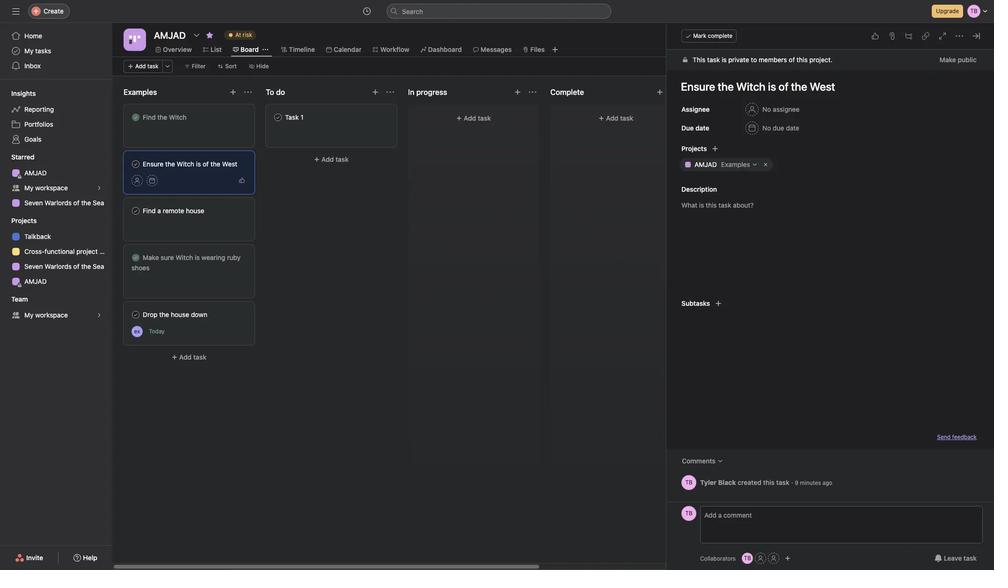Task type: describe. For each thing, give the bounding box(es) containing it.
home
[[24, 32, 42, 40]]

created
[[738, 479, 761, 487]]

ensure the witch is of the west dialog
[[663, 23, 994, 571]]

insights button
[[0, 89, 36, 98]]

at
[[235, 31, 241, 38]]

seven warlords of the sea for amjad
[[24, 199, 104, 207]]

seven for amjad
[[24, 199, 43, 207]]

team button
[[0, 295, 28, 304]]

leave task
[[944, 555, 977, 563]]

no assignee button
[[741, 101, 804, 118]]

ruby
[[227, 254, 241, 262]]

tyler black created this task · 9 minutes ago
[[700, 479, 832, 487]]

description
[[681, 185, 717, 193]]

my workspace link for see details, my workspace image
[[6, 308, 107, 323]]

2 vertical spatial tb
[[744, 555, 751, 562]]

files
[[530, 45, 545, 53]]

close details image
[[973, 32, 980, 40]]

projects element
[[0, 212, 112, 291]]

1 vertical spatial tb button
[[681, 506, 696, 521]]

sure
[[161, 254, 174, 262]]

workspace for see details, my workspace icon
[[35, 184, 68, 192]]

feedback
[[952, 434, 977, 441]]

overview
[[163, 45, 192, 53]]

projects inside 'ensure the witch is of the west' dialog
[[681, 145, 707, 153]]

·
[[791, 479, 793, 487]]

at risk button
[[220, 29, 260, 42]]

calendar
[[334, 45, 362, 53]]

tyler
[[700, 479, 717, 487]]

find the witch
[[143, 113, 186, 121]]

no for no due date
[[762, 124, 771, 132]]

Search tasks, projects, and more text field
[[387, 4, 611, 19]]

wearing
[[202, 254, 225, 262]]

history image
[[363, 7, 371, 15]]

timeline
[[289, 45, 315, 53]]

west
[[222, 160, 237, 168]]

no for no assignee
[[762, 105, 771, 113]]

completed checkbox for task
[[272, 112, 284, 123]]

public
[[958, 56, 977, 64]]

due
[[773, 124, 784, 132]]

of left west
[[203, 160, 209, 168]]

at risk
[[235, 31, 252, 38]]

warlords for amjad
[[45, 199, 72, 207]]

witch for find
[[169, 113, 186, 121]]

workflow
[[380, 45, 409, 53]]

9
[[795, 479, 798, 487]]

private
[[728, 56, 749, 64]]

sort
[[225, 63, 237, 70]]

upgrade
[[936, 7, 959, 15]]

workspace for see details, my workspace image
[[35, 311, 68, 319]]

create
[[44, 7, 64, 15]]

task 1
[[285, 113, 304, 121]]

is for make sure witch is wearing ruby shoes
[[195, 254, 200, 262]]

date
[[786, 124, 799, 132]]

ex button
[[132, 326, 143, 337]]

amjad inside "main content"
[[695, 161, 717, 168]]

completed checkbox for drop
[[130, 309, 141, 321]]

portfolios link
[[6, 117, 107, 132]]

calendar link
[[326, 44, 362, 55]]

seven warlords of the sea link for amjad
[[6, 196, 107, 211]]

home link
[[6, 29, 107, 44]]

dashboard link
[[421, 44, 462, 55]]

shoes
[[132, 264, 149, 272]]

completed image for ensure the witch is of the west
[[130, 159, 141, 170]]

assignee
[[773, 105, 800, 113]]

project.
[[809, 56, 833, 64]]

of inside dialog
[[789, 56, 795, 64]]

1 vertical spatial tb
[[685, 510, 693, 517]]

down
[[191, 311, 207, 319]]

my tasks link
[[6, 44, 107, 59]]

projects button inside 'ensure the witch is of the west' dialog
[[666, 142, 707, 155]]

to
[[751, 56, 757, 64]]

messages
[[481, 45, 512, 53]]

my workspace link for see details, my workspace icon
[[6, 181, 107, 196]]

cross-
[[24, 248, 45, 256]]

invite
[[26, 554, 43, 562]]

upgrade button
[[932, 5, 963, 18]]

collaborators
[[700, 555, 736, 562]]

dashboard
[[428, 45, 462, 53]]

show options image
[[193, 31, 200, 39]]

add task image for complete
[[656, 88, 664, 96]]

functional
[[45, 248, 75, 256]]

examples inside popup button
[[721, 161, 750, 168]]

0 horizontal spatial this
[[763, 479, 775, 487]]

timeline link
[[281, 44, 315, 55]]

teams element
[[0, 291, 112, 325]]

today button
[[149, 328, 165, 335]]

starred
[[11, 153, 34, 161]]

drop the house down
[[143, 311, 207, 319]]

examples button
[[719, 160, 760, 170]]

minutes
[[800, 479, 821, 487]]

messages link
[[473, 44, 512, 55]]

files link
[[523, 44, 545, 55]]

copy task link image
[[922, 32, 930, 40]]

mark
[[693, 32, 706, 39]]

Task Name text field
[[675, 76, 983, 97]]

board image
[[129, 34, 140, 45]]

0 vertical spatial tb
[[685, 479, 693, 486]]

completed image for find the witch
[[130, 112, 141, 123]]

leave
[[944, 555, 962, 563]]

goals
[[24, 135, 41, 143]]

hide
[[256, 63, 269, 70]]

1
[[301, 113, 304, 121]]

add to projects image
[[712, 145, 719, 153]]

this
[[693, 56, 705, 64]]

cross-functional project plan
[[24, 248, 112, 256]]

add tab image
[[551, 46, 559, 53]]

comments
[[682, 457, 715, 465]]

starred element
[[0, 149, 112, 212]]

0 horizontal spatial projects
[[11, 217, 37, 225]]



Task type: locate. For each thing, give the bounding box(es) containing it.
0 horizontal spatial add task image
[[372, 88, 379, 96]]

completed image left find the witch
[[130, 112, 141, 123]]

2 no from the top
[[762, 124, 771, 132]]

seven for talkback
[[24, 263, 43, 271]]

subtasks
[[681, 300, 710, 307]]

risk
[[243, 31, 252, 38]]

find for find a remote house
[[143, 207, 156, 215]]

seven inside starred element
[[24, 199, 43, 207]]

make left public
[[940, 56, 956, 64]]

2 seven warlords of the sea link from the top
[[6, 259, 107, 274]]

seven warlords of the sea link
[[6, 196, 107, 211], [6, 259, 107, 274]]

find
[[143, 113, 156, 121], [143, 207, 156, 215]]

add or remove collaborators image
[[785, 556, 791, 562]]

projects button up talkback
[[0, 216, 37, 226]]

today
[[149, 328, 165, 335]]

completed checkbox left ensure
[[130, 159, 141, 170]]

the inside starred element
[[81, 199, 91, 207]]

2 amjad link from the top
[[6, 274, 107, 289]]

workspace inside starred element
[[35, 184, 68, 192]]

2 vertical spatial tb button
[[742, 553, 753, 564]]

no left due
[[762, 124, 771, 132]]

is left west
[[196, 160, 201, 168]]

0 horizontal spatial examples
[[124, 88, 157, 96]]

add task image
[[229, 88, 237, 96]]

house right remote
[[186, 207, 204, 215]]

hide sidebar image
[[12, 7, 20, 15]]

warlords
[[45, 199, 72, 207], [45, 263, 72, 271]]

2 my workspace link from the top
[[6, 308, 107, 323]]

my down team
[[24, 311, 33, 319]]

board link
[[233, 44, 259, 55]]

seven up talkback
[[24, 199, 43, 207]]

my down starred at the top left of the page
[[24, 184, 33, 192]]

1 find from the top
[[143, 113, 156, 121]]

no inside 'dropdown button'
[[762, 124, 771, 132]]

completed image
[[272, 112, 284, 123], [130, 205, 141, 217]]

warlords inside starred element
[[45, 199, 72, 207]]

examples
[[124, 88, 157, 96], [721, 161, 750, 168]]

mark complete
[[693, 32, 733, 39]]

workflow link
[[373, 44, 409, 55]]

1 horizontal spatial add task image
[[514, 88, 521, 96]]

see details, my workspace image
[[96, 313, 102, 318]]

of inside starred element
[[73, 199, 79, 207]]

1 vertical spatial make
[[143, 254, 159, 262]]

1 vertical spatial examples
[[721, 161, 750, 168]]

seven warlords of the sea down cross-functional project plan
[[24, 263, 104, 271]]

0 vertical spatial warlords
[[45, 199, 72, 207]]

1 vertical spatial completed image
[[130, 205, 141, 217]]

remove image
[[762, 161, 769, 168]]

completed image for make sure witch is wearing ruby shoes
[[130, 252, 141, 264]]

projects down due date on the top
[[681, 145, 707, 153]]

talkback
[[24, 233, 51, 241]]

projects button down due date on the top
[[666, 142, 707, 155]]

2 vertical spatial my
[[24, 311, 33, 319]]

seven warlords of the sea inside starred element
[[24, 199, 104, 207]]

is left wearing
[[195, 254, 200, 262]]

4 completed image from the top
[[130, 309, 141, 321]]

black
[[718, 479, 736, 487]]

completed image up shoes
[[130, 252, 141, 264]]

1 horizontal spatial completed image
[[272, 112, 284, 123]]

completed checkbox for find the witch
[[130, 112, 141, 123]]

0 vertical spatial amjad
[[695, 161, 717, 168]]

this left project.
[[797, 56, 808, 64]]

seven
[[24, 199, 43, 207], [24, 263, 43, 271]]

my workspace down team
[[24, 311, 68, 319]]

1 my workspace from the top
[[24, 184, 68, 192]]

make
[[940, 56, 956, 64], [143, 254, 159, 262]]

more section actions image for to do
[[387, 88, 394, 96]]

tasks
[[35, 47, 51, 55]]

1 horizontal spatial more section actions image
[[387, 88, 394, 96]]

1 horizontal spatial projects
[[681, 145, 707, 153]]

0 vertical spatial make
[[940, 56, 956, 64]]

1 amjad link from the top
[[6, 166, 107, 181]]

sort button
[[214, 60, 241, 73]]

0 vertical spatial my
[[24, 47, 33, 55]]

seven warlords of the sea inside the projects element
[[24, 263, 104, 271]]

my inside starred element
[[24, 184, 33, 192]]

0 vertical spatial no
[[762, 105, 771, 113]]

3 more section actions image from the left
[[529, 88, 536, 96]]

tyler black link
[[700, 479, 736, 487]]

no due date
[[762, 124, 799, 132]]

of up talkback link
[[73, 199, 79, 207]]

create button
[[28, 4, 70, 19]]

more section actions image right add task image
[[244, 88, 252, 96]]

attachments: add a file to this task, ensure the witch is of the west image
[[888, 32, 896, 40]]

2 add task image from the left
[[514, 88, 521, 96]]

1 workspace from the top
[[35, 184, 68, 192]]

leave task button
[[928, 550, 983, 567]]

of down cross-functional project plan
[[73, 263, 79, 271]]

1 vertical spatial seven warlords of the sea
[[24, 263, 104, 271]]

1 completed checkbox from the top
[[130, 112, 141, 123]]

plan
[[99, 248, 112, 256]]

make public
[[940, 56, 977, 64]]

remote
[[163, 207, 184, 215]]

add task image for to do
[[372, 88, 379, 96]]

completed image left drop
[[130, 309, 141, 321]]

my for see details, my workspace icon
[[24, 184, 33, 192]]

1 seven from the top
[[24, 199, 43, 207]]

1 horizontal spatial projects button
[[666, 142, 707, 155]]

completed checkbox for make sure witch is wearing ruby shoes
[[130, 252, 141, 264]]

0 vertical spatial sea
[[93, 199, 104, 207]]

task inside the leave task button
[[964, 555, 977, 563]]

amjad for 2nd amjad link from the bottom
[[24, 169, 47, 177]]

projects up talkback
[[11, 217, 37, 225]]

mark complete button
[[681, 29, 737, 43]]

0 horizontal spatial more section actions image
[[244, 88, 252, 96]]

my inside global 'element'
[[24, 47, 33, 55]]

no inside dropdown button
[[762, 105, 771, 113]]

2 find from the top
[[143, 207, 156, 215]]

team
[[11, 295, 28, 303]]

my workspace inside starred element
[[24, 184, 68, 192]]

my workspace link down team
[[6, 308, 107, 323]]

task
[[285, 113, 299, 121]]

0 vertical spatial completed checkbox
[[130, 112, 141, 123]]

1 vertical spatial is
[[196, 160, 201, 168]]

seven down cross-
[[24, 263, 43, 271]]

more section actions image for examples
[[244, 88, 252, 96]]

add subtask image
[[905, 32, 913, 40]]

completed checkbox left drop
[[130, 309, 141, 321]]

seven warlords of the sea link for talkback
[[6, 259, 107, 274]]

2 workspace from the top
[[35, 311, 68, 319]]

of inside the projects element
[[73, 263, 79, 271]]

2 seven from the top
[[24, 263, 43, 271]]

0 vertical spatial seven warlords of the sea link
[[6, 196, 107, 211]]

more section actions image left the in progress
[[387, 88, 394, 96]]

1 vertical spatial this
[[763, 479, 775, 487]]

is inside "main content"
[[722, 56, 727, 64]]

1 horizontal spatial examples
[[721, 161, 750, 168]]

0 vertical spatial examples
[[124, 88, 157, 96]]

sea inside the projects element
[[93, 263, 104, 271]]

this task is private to members of this project.
[[693, 56, 833, 64]]

1 vertical spatial amjad link
[[6, 274, 107, 289]]

find a remote house
[[143, 207, 204, 215]]

3 my from the top
[[24, 311, 33, 319]]

1 vertical spatial no
[[762, 124, 771, 132]]

amjad down add to projects image
[[695, 161, 717, 168]]

sea
[[93, 199, 104, 207], [93, 263, 104, 271]]

portfolios
[[24, 120, 53, 128]]

make up shoes
[[143, 254, 159, 262]]

ex
[[134, 328, 140, 335]]

1 no from the top
[[762, 105, 771, 113]]

1 sea from the top
[[93, 199, 104, 207]]

warlords inside the projects element
[[45, 263, 72, 271]]

comments button
[[676, 453, 729, 470]]

0 vertical spatial this
[[797, 56, 808, 64]]

1 horizontal spatial make
[[940, 56, 956, 64]]

sea for talkback
[[93, 263, 104, 271]]

my workspace for see details, my workspace image
[[24, 311, 68, 319]]

completed image
[[130, 112, 141, 123], [130, 159, 141, 170], [130, 252, 141, 264], [130, 309, 141, 321]]

1 vertical spatial projects
[[11, 217, 37, 225]]

amjad up team
[[24, 278, 47, 285]]

completed checkbox left task
[[272, 112, 284, 123]]

0 vertical spatial my workspace link
[[6, 181, 107, 196]]

2 my from the top
[[24, 184, 33, 192]]

ago
[[823, 479, 832, 487]]

1 vertical spatial sea
[[93, 263, 104, 271]]

2 vertical spatial is
[[195, 254, 200, 262]]

of right "members"
[[789, 56, 795, 64]]

members
[[759, 56, 787, 64]]

add
[[135, 63, 146, 70], [464, 114, 476, 122], [606, 114, 618, 122], [321, 155, 334, 163], [179, 353, 192, 361]]

is left private
[[722, 56, 727, 64]]

full screen image
[[939, 32, 946, 40]]

2 completed image from the top
[[130, 159, 141, 170]]

tb button
[[681, 476, 696, 490], [681, 506, 696, 521], [742, 553, 753, 564]]

0 vertical spatial tb button
[[681, 476, 696, 490]]

0 horizontal spatial make
[[143, 254, 159, 262]]

list
[[211, 45, 222, 53]]

house left the down
[[171, 311, 189, 319]]

3 add task image from the left
[[656, 88, 664, 96]]

board
[[240, 45, 259, 53]]

3 completed image from the top
[[130, 252, 141, 264]]

0 vertical spatial completed image
[[272, 112, 284, 123]]

witch for ensure
[[177, 160, 194, 168]]

a
[[157, 207, 161, 215]]

to do
[[266, 88, 285, 96]]

0 horizontal spatial projects button
[[0, 216, 37, 226]]

1 warlords from the top
[[45, 199, 72, 207]]

amjad down starred at the top left of the page
[[24, 169, 47, 177]]

2 vertical spatial amjad
[[24, 278, 47, 285]]

2 vertical spatial witch
[[176, 254, 193, 262]]

completed image left task
[[272, 112, 284, 123]]

my workspace for see details, my workspace icon
[[24, 184, 68, 192]]

sea down plan
[[93, 263, 104, 271]]

warlords for talkback
[[45, 263, 72, 271]]

0 horizontal spatial completed image
[[130, 205, 141, 217]]

complete
[[550, 88, 584, 96]]

remove from starred image
[[206, 31, 213, 39]]

no left assignee
[[762, 105, 771, 113]]

1 vertical spatial my workspace link
[[6, 308, 107, 323]]

seven warlords of the sea for talkback
[[24, 263, 104, 271]]

witch for make
[[176, 254, 193, 262]]

0 vertical spatial seven warlords of the sea
[[24, 199, 104, 207]]

completed checkbox left a
[[130, 205, 141, 217]]

2 my workspace from the top
[[24, 311, 68, 319]]

my for see details, my workspace image
[[24, 311, 33, 319]]

amjad inside the projects element
[[24, 278, 47, 285]]

make for public
[[940, 56, 956, 64]]

completed image for find
[[130, 205, 141, 217]]

0 vertical spatial my workspace
[[24, 184, 68, 192]]

ensure the witch is of the west
[[143, 160, 237, 168]]

1 vertical spatial projects button
[[0, 216, 37, 226]]

complete
[[708, 32, 733, 39]]

seven warlords of the sea link up talkback link
[[6, 196, 107, 211]]

insights
[[11, 89, 36, 97]]

my workspace link inside starred element
[[6, 181, 107, 196]]

1 vertical spatial seven
[[24, 263, 43, 271]]

projects button
[[666, 142, 707, 155], [0, 216, 37, 226]]

help
[[83, 554, 97, 562]]

2 sea from the top
[[93, 263, 104, 271]]

amjad
[[695, 161, 717, 168], [24, 169, 47, 177], [24, 278, 47, 285]]

witch inside make sure witch is wearing ruby shoes
[[176, 254, 193, 262]]

0 vertical spatial house
[[186, 207, 204, 215]]

make inside make sure witch is wearing ruby shoes
[[143, 254, 159, 262]]

amjad link down "goals" link
[[6, 166, 107, 181]]

add task button
[[124, 60, 163, 73], [414, 110, 534, 127], [556, 110, 676, 127], [266, 151, 397, 168], [124, 349, 255, 366]]

drop
[[143, 311, 157, 319]]

make sure witch is wearing ruby shoes
[[132, 254, 241, 272]]

sea for amjad
[[93, 199, 104, 207]]

completed image for drop the house down
[[130, 309, 141, 321]]

is for ensure the witch is of the west
[[196, 160, 201, 168]]

completed image left a
[[130, 205, 141, 217]]

completed image for task
[[272, 112, 284, 123]]

overview link
[[155, 44, 192, 55]]

1 horizontal spatial this
[[797, 56, 808, 64]]

1 my workspace link from the top
[[6, 181, 107, 196]]

send feedback
[[937, 434, 977, 441]]

find for find the witch
[[143, 113, 156, 121]]

2 more section actions image from the left
[[387, 88, 394, 96]]

Completed checkbox
[[272, 112, 284, 123], [130, 159, 141, 170], [130, 205, 141, 217], [130, 309, 141, 321]]

add task image for in progress
[[514, 88, 521, 96]]

my workspace inside teams element
[[24, 311, 68, 319]]

1 vertical spatial warlords
[[45, 263, 72, 271]]

0 vertical spatial find
[[143, 113, 156, 121]]

completed checkbox for find
[[130, 205, 141, 217]]

warlords down cross-functional project plan 'link'
[[45, 263, 72, 271]]

1 vertical spatial house
[[171, 311, 189, 319]]

1 vertical spatial seven warlords of the sea link
[[6, 259, 107, 274]]

warlords up talkback link
[[45, 199, 72, 207]]

1 vertical spatial my
[[24, 184, 33, 192]]

my workspace link down starred at the top left of the page
[[6, 181, 107, 196]]

completed image left ensure
[[130, 159, 141, 170]]

my workspace link inside teams element
[[6, 308, 107, 323]]

see details, my workspace image
[[96, 185, 102, 191]]

seven warlords of the sea up talkback link
[[24, 199, 104, 207]]

sea down see details, my workspace icon
[[93, 199, 104, 207]]

send
[[937, 434, 951, 441]]

more section actions image left the complete
[[529, 88, 536, 96]]

make inside make public button
[[940, 56, 956, 64]]

completed checkbox left find the witch
[[130, 112, 141, 123]]

my inside teams element
[[24, 311, 33, 319]]

0 vertical spatial projects button
[[666, 142, 707, 155]]

1 seven warlords of the sea link from the top
[[6, 196, 107, 211]]

hide button
[[245, 60, 273, 73]]

None text field
[[152, 27, 188, 44]]

2 completed checkbox from the top
[[130, 252, 141, 264]]

0 vertical spatial witch
[[169, 113, 186, 121]]

more actions for this task image
[[956, 32, 963, 40]]

1 vertical spatial my workspace
[[24, 311, 68, 319]]

0 vertical spatial seven
[[24, 199, 43, 207]]

1 seven warlords of the sea from the top
[[24, 199, 104, 207]]

1 add task image from the left
[[372, 88, 379, 96]]

goals link
[[6, 132, 107, 147]]

my left tasks
[[24, 47, 33, 55]]

my workspace down starred at the top left of the page
[[24, 184, 68, 192]]

0 vertical spatial amjad link
[[6, 166, 107, 181]]

amjad for first amjad link from the bottom
[[24, 278, 47, 285]]

workspace inside teams element
[[35, 311, 68, 319]]

insights element
[[0, 85, 112, 149]]

amjad link up teams element
[[6, 274, 107, 289]]

sea inside starred element
[[93, 199, 104, 207]]

1 vertical spatial find
[[143, 207, 156, 215]]

1 more section actions image from the left
[[244, 88, 252, 96]]

starred button
[[0, 153, 34, 162]]

seven inside the projects element
[[24, 263, 43, 271]]

1 vertical spatial witch
[[177, 160, 194, 168]]

make for sure
[[143, 254, 159, 262]]

1 completed image from the top
[[130, 112, 141, 123]]

project
[[76, 248, 98, 256]]

house
[[186, 207, 204, 215], [171, 311, 189, 319]]

add subtasks image
[[715, 300, 722, 307]]

more actions image
[[165, 64, 170, 69]]

this right 'created'
[[763, 479, 775, 487]]

2 seven warlords of the sea from the top
[[24, 263, 104, 271]]

tab actions image
[[263, 47, 268, 52]]

add task image
[[372, 88, 379, 96], [514, 88, 521, 96], [656, 88, 664, 96]]

task
[[707, 56, 720, 64], [147, 63, 158, 70], [478, 114, 491, 122], [620, 114, 633, 122], [336, 155, 349, 163], [193, 353, 206, 361], [776, 479, 789, 487], [964, 555, 977, 563]]

reporting link
[[6, 102, 107, 117]]

my workspace
[[24, 184, 68, 192], [24, 311, 68, 319]]

more section actions image for in progress
[[529, 88, 536, 96]]

my tasks
[[24, 47, 51, 55]]

0 vertical spatial workspace
[[35, 184, 68, 192]]

1 my from the top
[[24, 47, 33, 55]]

2 horizontal spatial add task image
[[656, 88, 664, 96]]

2 warlords from the top
[[45, 263, 72, 271]]

no assignee
[[762, 105, 800, 113]]

completed checkbox for ensure
[[130, 159, 141, 170]]

0 vertical spatial projects
[[681, 145, 707, 153]]

1 vertical spatial amjad
[[24, 169, 47, 177]]

seven warlords of the sea link down functional
[[6, 259, 107, 274]]

more section actions image
[[244, 88, 252, 96], [387, 88, 394, 96], [529, 88, 536, 96]]

main content
[[663, 50, 994, 502]]

2 horizontal spatial more section actions image
[[529, 88, 536, 96]]

make public button
[[933, 51, 983, 68]]

global element
[[0, 23, 112, 79]]

list link
[[203, 44, 222, 55]]

1 vertical spatial workspace
[[35, 311, 68, 319]]

1 vertical spatial completed checkbox
[[130, 252, 141, 264]]

main content containing this task is private to members of this project.
[[663, 50, 994, 502]]

amjad inside starred element
[[24, 169, 47, 177]]

ensure
[[143, 160, 163, 168]]

examples left remove icon
[[721, 161, 750, 168]]

in progress
[[408, 88, 447, 96]]

0 likes. click to like this task image
[[871, 32, 879, 40]]

is inside make sure witch is wearing ruby shoes
[[195, 254, 200, 262]]

examples up find the witch
[[124, 88, 157, 96]]

0 vertical spatial is
[[722, 56, 727, 64]]

reporting
[[24, 105, 54, 113]]

Completed checkbox
[[130, 112, 141, 123], [130, 252, 141, 264]]

completed checkbox up shoes
[[130, 252, 141, 264]]



Task type: vqa. For each thing, say whether or not it's contained in the screenshot.
Warlords related to Talkback
yes



